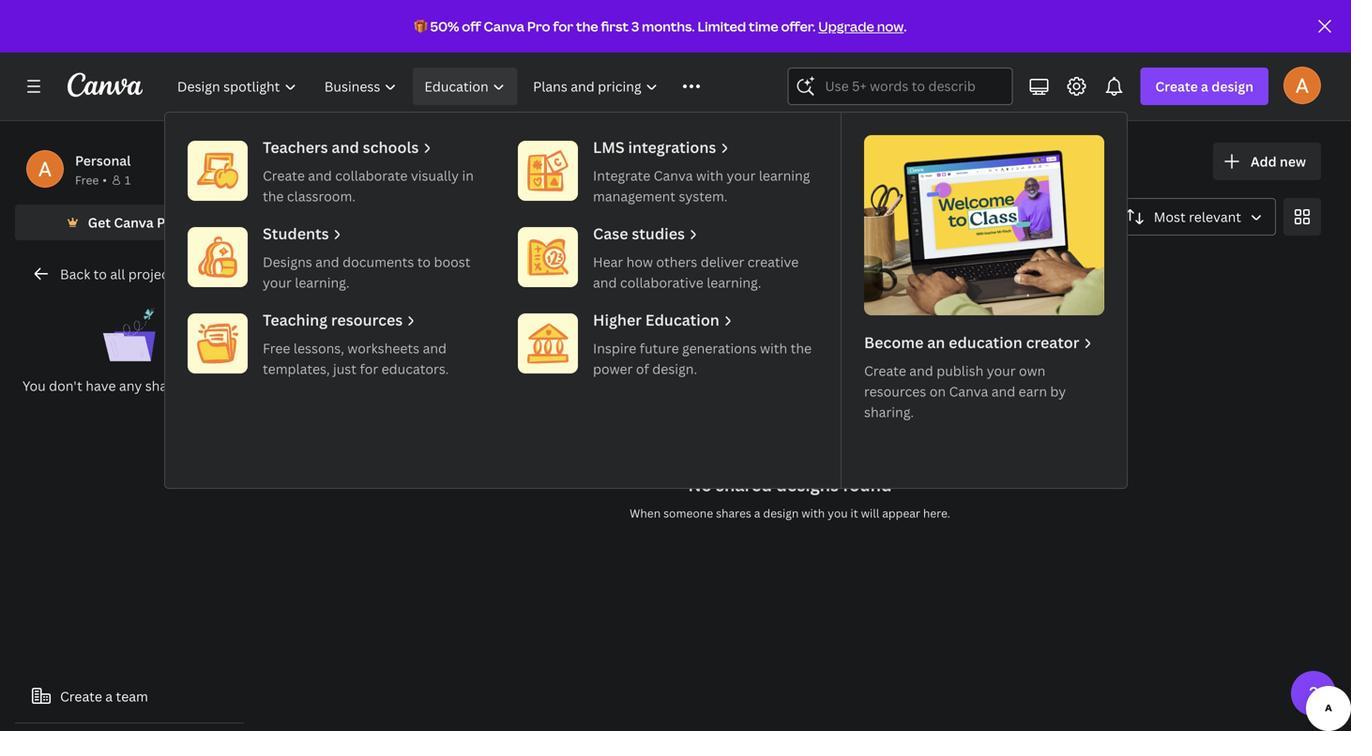 Task type: locate. For each thing, give the bounding box(es) containing it.
management
[[593, 187, 676, 205]]

0 horizontal spatial for
[[360, 360, 378, 378]]

with inside inspire future generations with the power of design.
[[760, 339, 788, 357]]

and right designs at top
[[315, 253, 339, 271]]

free
[[75, 172, 99, 188], [263, 339, 290, 357]]

a inside "dropdown button"
[[1201, 77, 1209, 95]]

pro
[[527, 17, 550, 35], [157, 213, 179, 231]]

design left "apple lee" image
[[1212, 77, 1254, 95]]

3
[[631, 17, 639, 35]]

for
[[553, 17, 574, 35], [360, 360, 378, 378]]

1 vertical spatial design
[[763, 505, 799, 521]]

free inside free lessons, worksheets and templates, just for educators.
[[263, 339, 290, 357]]

months.
[[642, 17, 695, 35]]

1 vertical spatial a
[[754, 505, 761, 521]]

now
[[877, 17, 904, 35]]

2 horizontal spatial your
[[987, 362, 1016, 380]]

resources inside create and publish your own resources on canva and earn by sharing.
[[864, 382, 927, 400]]

1 vertical spatial for
[[360, 360, 378, 378]]

your for lms integrations
[[727, 167, 756, 184]]

0 horizontal spatial education
[[425, 77, 489, 95]]

don't
[[49, 377, 82, 395]]

teachers and schools
[[263, 137, 419, 157]]

1 horizontal spatial resources
[[864, 382, 927, 400]]

own
[[1019, 362, 1046, 380]]

design down designs
[[763, 505, 799, 521]]

1 vertical spatial free
[[263, 339, 290, 357]]

0 horizontal spatial pro
[[157, 213, 179, 231]]

0 horizontal spatial learning.
[[295, 274, 350, 291]]

0 vertical spatial resources
[[331, 310, 403, 330]]

and up collaborate at the top of the page
[[332, 137, 359, 157]]

collaborative
[[620, 274, 704, 291]]

1 vertical spatial shared
[[716, 473, 772, 496]]

1 vertical spatial resources
[[864, 382, 927, 400]]

2 vertical spatial a
[[105, 687, 113, 705]]

integrate canva with your learning management system.
[[593, 167, 810, 205]]

2 horizontal spatial the
[[791, 339, 812, 357]]

canva inside button
[[114, 213, 154, 231]]

back to all projects
[[60, 265, 181, 283]]

0 vertical spatial the
[[576, 17, 598, 35]]

the right generations
[[791, 339, 812, 357]]

canva right get
[[114, 213, 154, 231]]

education
[[949, 332, 1023, 352]]

create inside create and collaborate visually in the classroom.
[[263, 167, 305, 184]]

your inside integrate canva with your learning management system.
[[727, 167, 756, 184]]

2 vertical spatial your
[[987, 362, 1016, 380]]

and inside designs and documents to boost your learning.
[[315, 253, 339, 271]]

a inside button
[[105, 687, 113, 705]]

for left first
[[553, 17, 574, 35]]

1 vertical spatial you
[[828, 505, 848, 521]]

case studies
[[593, 223, 685, 244]]

canva down integrations
[[654, 167, 693, 184]]

1 vertical spatial pro
[[157, 213, 179, 231]]

1 horizontal spatial learning.
[[707, 274, 762, 291]]

create a team
[[60, 687, 148, 705]]

1 vertical spatial the
[[263, 187, 284, 205]]

create inside button
[[60, 687, 102, 705]]

education button
[[413, 68, 517, 105]]

0 vertical spatial design
[[1212, 77, 1254, 95]]

0 horizontal spatial shared
[[145, 377, 188, 395]]

system.
[[679, 187, 728, 205]]

any
[[119, 377, 142, 395]]

get canva pro button
[[15, 205, 244, 240]]

2 learning. from the left
[[707, 274, 762, 291]]

1 horizontal spatial to
[[417, 253, 431, 271]]

0 vertical spatial education
[[425, 77, 489, 95]]

learning. down the deliver
[[707, 274, 762, 291]]

pro right off
[[527, 17, 550, 35]]

education down '50%'
[[425, 77, 489, 95]]

Search search field
[[825, 69, 975, 104]]

resources
[[331, 310, 403, 330], [864, 382, 927, 400]]

free up templates,
[[263, 339, 290, 357]]

0 horizontal spatial a
[[105, 687, 113, 705]]

free lessons, worksheets and templates, just for educators.
[[263, 339, 449, 378]]

shared with you
[[259, 142, 499, 183]]

appear
[[882, 505, 921, 521]]

0 vertical spatial for
[[553, 17, 574, 35]]

and left earn
[[992, 382, 1016, 400]]

resources up worksheets
[[331, 310, 403, 330]]

teachers
[[263, 137, 328, 157]]

create inside "dropdown button"
[[1156, 77, 1198, 95]]

your for become an education creator
[[987, 362, 1016, 380]]

lms integrations
[[593, 137, 716, 157]]

to left all on the top left
[[94, 265, 107, 283]]

free for free •
[[75, 172, 99, 188]]

education
[[425, 77, 489, 95], [645, 310, 720, 330]]

and down 'hear'
[[593, 274, 617, 291]]

your left own
[[987, 362, 1016, 380]]

resources up 'sharing.'
[[864, 382, 927, 400]]

🎁 50% off canva pro for the first 3 months. limited time offer. upgrade now .
[[414, 17, 907, 35]]

folders
[[192, 377, 237, 395]]

design
[[1212, 77, 1254, 95], [763, 505, 799, 521]]

here.
[[923, 505, 950, 521]]

you left it
[[828, 505, 848, 521]]

0 vertical spatial free
[[75, 172, 99, 188]]

back to all projects link
[[15, 255, 244, 293]]

create inside create and publish your own resources on canva and earn by sharing.
[[864, 362, 906, 380]]

shared
[[145, 377, 188, 395], [716, 473, 772, 496]]

you down education dropdown button
[[443, 142, 499, 183]]

studies
[[632, 223, 685, 244]]

2 horizontal spatial a
[[1201, 77, 1209, 95]]

education inside education dropdown button
[[425, 77, 489, 95]]

a for team
[[105, 687, 113, 705]]

designs and documents to boost your learning.
[[263, 253, 471, 291]]

with
[[373, 142, 437, 183], [696, 167, 724, 184], [760, 339, 788, 357], [802, 505, 825, 521]]

learning. inside hear how others deliver creative and collaborative learning.
[[707, 274, 762, 291]]

you
[[22, 377, 46, 395]]

0 horizontal spatial your
[[263, 274, 292, 291]]

education inside education menu
[[645, 310, 720, 330]]

you inside no shared designs found when someone shares a design with you it will appear here.
[[828, 505, 848, 521]]

and inside create and collaborate visually in the classroom.
[[308, 167, 332, 184]]

become
[[864, 332, 924, 352]]

hear
[[593, 253, 623, 271]]

1 horizontal spatial design
[[1212, 77, 1254, 95]]

shared right any
[[145, 377, 188, 395]]

no
[[688, 473, 712, 496]]

students
[[263, 223, 329, 244]]

top level navigation element
[[165, 68, 1127, 488], [165, 68, 1127, 488]]

the inside inspire future generations with the power of design.
[[791, 339, 812, 357]]

free left •
[[75, 172, 99, 188]]

pro up projects
[[157, 213, 179, 231]]

with inside integrate canva with your learning management system.
[[696, 167, 724, 184]]

1 horizontal spatial education
[[645, 310, 720, 330]]

•
[[103, 172, 107, 188]]

to left boost
[[417, 253, 431, 271]]

someone
[[664, 505, 713, 521]]

shared up shares at the bottom right
[[716, 473, 772, 496]]

0 vertical spatial you
[[443, 142, 499, 183]]

apple lee image
[[1284, 66, 1321, 104]]

0 vertical spatial pro
[[527, 17, 550, 35]]

limited
[[698, 17, 746, 35]]

worksheets
[[347, 339, 420, 357]]

the up students
[[263, 187, 284, 205]]

get canva pro
[[88, 213, 179, 231]]

0 horizontal spatial the
[[263, 187, 284, 205]]

integrations
[[628, 137, 716, 157]]

create for create a team
[[60, 687, 102, 705]]

learning. inside designs and documents to boost your learning.
[[295, 274, 350, 291]]

on
[[930, 382, 946, 400]]

1 horizontal spatial free
[[263, 339, 290, 357]]

0 horizontal spatial design
[[763, 505, 799, 521]]

1 horizontal spatial for
[[553, 17, 574, 35]]

most relevant
[[1154, 208, 1242, 226]]

0 vertical spatial your
[[727, 167, 756, 184]]

1 vertical spatial your
[[263, 274, 292, 291]]

create
[[1156, 77, 1198, 95], [263, 167, 305, 184], [864, 362, 906, 380], [60, 687, 102, 705]]

education up 'future'
[[645, 310, 720, 330]]

2 vertical spatial the
[[791, 339, 812, 357]]

Sort by button
[[1112, 198, 1276, 236]]

and up on on the bottom right of the page
[[910, 362, 934, 380]]

projects
[[128, 265, 181, 283]]

1 learning. from the left
[[295, 274, 350, 291]]

collaborate
[[335, 167, 408, 184]]

1 horizontal spatial a
[[754, 505, 761, 521]]

your up system.
[[727, 167, 756, 184]]

lessons,
[[294, 339, 344, 357]]

your down designs at top
[[263, 274, 292, 291]]

0 horizontal spatial you
[[443, 142, 499, 183]]

others
[[656, 253, 698, 271]]

create a team button
[[15, 678, 244, 715]]

and up classroom.
[[308, 167, 332, 184]]

1 vertical spatial education
[[645, 310, 720, 330]]

education menu
[[165, 113, 1127, 488]]

1 horizontal spatial shared
[[716, 473, 772, 496]]

your inside create and publish your own resources on canva and earn by sharing.
[[987, 362, 1016, 380]]

1 horizontal spatial your
[[727, 167, 756, 184]]

None search field
[[788, 68, 1013, 105]]

canva down publish
[[949, 382, 988, 400]]

the left first
[[576, 17, 598, 35]]

designs
[[776, 473, 839, 496]]

for right just on the left of the page
[[360, 360, 378, 378]]

and inside free lessons, worksheets and templates, just for educators.
[[423, 339, 447, 357]]

learning. up "teaching resources"
[[295, 274, 350, 291]]

1 horizontal spatial you
[[828, 505, 848, 521]]

and up educators.
[[423, 339, 447, 357]]

0 horizontal spatial free
[[75, 172, 99, 188]]

canva inside create and publish your own resources on canva and earn by sharing.
[[949, 382, 988, 400]]

schools
[[363, 137, 419, 157]]

you don't have any shared folders
[[22, 377, 237, 395]]

a for design
[[1201, 77, 1209, 95]]

0 vertical spatial a
[[1201, 77, 1209, 95]]

1 horizontal spatial the
[[576, 17, 598, 35]]



Task type: describe. For each thing, give the bounding box(es) containing it.
visually
[[411, 167, 459, 184]]

get
[[88, 213, 111, 231]]

the inside create and collaborate visually in the classroom.
[[263, 187, 284, 205]]

0 horizontal spatial to
[[94, 265, 107, 283]]

teaching
[[263, 310, 328, 330]]

found
[[843, 473, 892, 496]]

shared inside no shared designs found when someone shares a design with you it will appear here.
[[716, 473, 772, 496]]

by
[[1051, 382, 1066, 400]]

canva inside integrate canva with your learning management system.
[[654, 167, 693, 184]]

create and collaborate visually in the classroom.
[[263, 167, 474, 205]]

documents
[[343, 253, 414, 271]]

creator
[[1026, 332, 1080, 352]]

in
[[462, 167, 474, 184]]

pro inside button
[[157, 213, 179, 231]]

0 horizontal spatial resources
[[331, 310, 403, 330]]

higher
[[593, 310, 642, 330]]

canva right off
[[484, 17, 525, 35]]

add new button
[[1213, 143, 1321, 180]]

1 horizontal spatial pro
[[527, 17, 550, 35]]

become an education creator
[[864, 332, 1080, 352]]

shared
[[259, 142, 367, 183]]

creative
[[748, 253, 799, 271]]

design inside "dropdown button"
[[1212, 77, 1254, 95]]

learning
[[759, 167, 810, 184]]

upgrade now button
[[819, 17, 904, 35]]

free •
[[75, 172, 107, 188]]

new
[[1280, 152, 1306, 170]]

hear how others deliver creative and collaborative learning.
[[593, 253, 799, 291]]

inspire future generations with the power of design.
[[593, 339, 812, 378]]

inspire
[[593, 339, 637, 357]]

create and publish your own resources on canva and earn by sharing.
[[864, 362, 1066, 421]]

most
[[1154, 208, 1186, 226]]

power
[[593, 360, 633, 378]]

higher education
[[593, 310, 720, 330]]

templates,
[[263, 360, 330, 378]]

personal
[[75, 152, 131, 169]]

create for create a design
[[1156, 77, 1198, 95]]

create for create and collaborate visually in the classroom.
[[263, 167, 305, 184]]

designs
[[263, 253, 312, 271]]

50%
[[430, 17, 459, 35]]

relevant
[[1189, 208, 1242, 226]]

and inside hear how others deliver creative and collaborative learning.
[[593, 274, 617, 291]]

design inside no shared designs found when someone shares a design with you it will appear here.
[[763, 505, 799, 521]]

team
[[116, 687, 148, 705]]

add
[[1251, 152, 1277, 170]]

generations
[[682, 339, 757, 357]]

off
[[462, 17, 481, 35]]

will
[[861, 505, 880, 521]]

to inside designs and documents to boost your learning.
[[417, 253, 431, 271]]

create a design button
[[1141, 68, 1269, 105]]

create a design
[[1156, 77, 1254, 95]]

classroom.
[[287, 187, 356, 205]]

offer.
[[781, 17, 816, 35]]

design.
[[652, 360, 697, 378]]

deliver
[[701, 253, 744, 271]]

of
[[636, 360, 649, 378]]

🎁
[[414, 17, 428, 35]]

add new
[[1251, 152, 1306, 170]]

for inside free lessons, worksheets and templates, just for educators.
[[360, 360, 378, 378]]

.
[[904, 17, 907, 35]]

back
[[60, 265, 90, 283]]

publish
[[937, 362, 984, 380]]

time
[[749, 17, 779, 35]]

teaching resources
[[263, 310, 403, 330]]

an
[[927, 332, 945, 352]]

0 vertical spatial shared
[[145, 377, 188, 395]]

when
[[630, 505, 661, 521]]

boost
[[434, 253, 471, 271]]

shares
[[716, 505, 752, 521]]

create for create and publish your own resources on canva and earn by sharing.
[[864, 362, 906, 380]]

all
[[110, 265, 125, 283]]

your inside designs and documents to boost your learning.
[[263, 274, 292, 291]]

first
[[601, 17, 629, 35]]

how
[[627, 253, 653, 271]]

upgrade
[[819, 17, 874, 35]]

have
[[86, 377, 116, 395]]

a inside no shared designs found when someone shares a design with you it will appear here.
[[754, 505, 761, 521]]

lms
[[593, 137, 625, 157]]

free for free lessons, worksheets and templates, just for educators.
[[263, 339, 290, 357]]

no shared designs found when someone shares a design with you it will appear here.
[[630, 473, 950, 521]]

sharing.
[[864, 403, 914, 421]]

it
[[851, 505, 858, 521]]

1
[[125, 172, 131, 188]]

with inside no shared designs found when someone shares a design with you it will appear here.
[[802, 505, 825, 521]]

educators.
[[382, 360, 449, 378]]

future
[[640, 339, 679, 357]]



Task type: vqa. For each thing, say whether or not it's contained in the screenshot.
the bottom shared
yes



